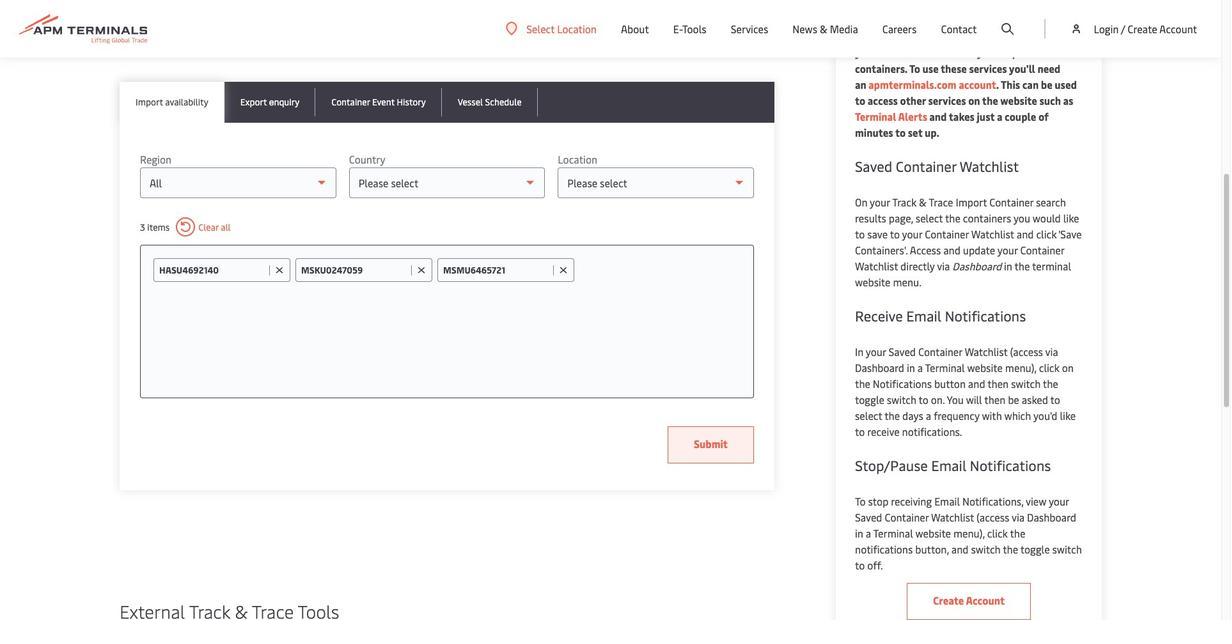 Task type: locate. For each thing, give the bounding box(es) containing it.
apmterminals.com account link
[[867, 77, 997, 91]]

via down notifications,
[[1012, 511, 1025, 525]]

1 vertical spatial toggle
[[1021, 543, 1050, 557]]

import availability button
[[120, 82, 224, 123]]

watchlist inside 'to stop receiving email notifications, view your saved container watchlist (access via dashboard in a terminal website menu), click the notifications button, and switch the toggle switch to off.'
[[932, 511, 975, 525]]

to left 'receive'
[[855, 425, 865, 439]]

a up days
[[918, 361, 923, 375]]

contact button
[[941, 0, 977, 58]]

None text field
[[301, 264, 408, 276]]

containers up update
[[963, 211, 1012, 225]]

0 horizontal spatial via
[[937, 259, 950, 273]]

2 horizontal spatial of
[[1039, 109, 1049, 123]]

on
[[855, 195, 868, 209]]

on your track & trace import container search results page, select the containers you would like to save to your container watchlist and click 'save containers'. access and update your container watchlist directly via
[[855, 195, 1082, 273]]

watchlist up update
[[972, 227, 1015, 241]]

notifications inside in your saved container watchlist (access via dashboard in a terminal website menu), click on the notifications button and then switch the toggle switch to on. you will then be asked to select the days a frequency with which you'd like to receive notifications.
[[873, 377, 932, 391]]

you'll
[[1010, 61, 1036, 75]]

which
[[1005, 409, 1032, 423]]

notifications up days
[[873, 377, 932, 391]]

0 vertical spatial create
[[1128, 22, 1158, 36]]

notifications up notifications,
[[970, 456, 1051, 475]]

account
[[959, 77, 997, 91]]

terminal up minutes
[[855, 109, 897, 123]]

2 vertical spatial you
[[1014, 211, 1031, 225]]

on
[[969, 93, 981, 107], [1063, 361, 1074, 375]]

0 vertical spatial (access
[[1011, 345, 1043, 359]]

services
[[731, 22, 769, 36]]

container down receiving
[[885, 511, 929, 525]]

0 horizontal spatial on
[[969, 93, 981, 107]]

trace
[[929, 195, 954, 209]]

select left terminals,
[[527, 21, 555, 36]]

1 vertical spatial select
[[855, 409, 883, 423]]

notifications down the "in the terminal website menu."
[[945, 306, 1026, 326]]

email down notifications.
[[932, 456, 967, 475]]

0 vertical spatial via
[[937, 259, 950, 273]]

container inside 'to stop receiving email notifications, view your saved container watchlist (access via dashboard in a terminal website menu), click the notifications button, and switch the toggle switch to off.'
[[885, 511, 929, 525]]

a down tool
[[208, 39, 213, 53]]

in inside in your saved container watchlist (access via dashboard in a terminal website menu), click on the notifications button and then switch the toggle switch to on. you will then be asked to select the days a frequency with which you'd like to receive notifications.
[[907, 361, 915, 375]]

services up takes
[[929, 93, 967, 107]]

a inside apm terminals offers a number of tools to help you monitor the status of your import containers. to use these services you'll need an
[[959, 29, 965, 44]]

1 horizontal spatial services
[[970, 61, 1007, 75]]

like
[[1064, 211, 1080, 225], [1060, 409, 1076, 423]]

dashboard down in at the right of page
[[855, 361, 905, 375]]

ventures,
[[681, 23, 723, 37]]

1 horizontal spatial toggle
[[1021, 543, 1050, 557]]

0 vertical spatial you
[[243, 23, 259, 37]]

create down button,
[[933, 594, 964, 608]]

2 vertical spatial click
[[988, 527, 1008, 541]]

you down apm
[[855, 45, 873, 60]]

entering
[[290, 39, 329, 53]]

to inside and takes just a couple of minutes to set up.
[[896, 125, 906, 139]]

import inside on your track & trace import container search results page, select the containers you would like to save to your container watchlist and click 'save containers'. access and update your container watchlist directly via
[[956, 195, 987, 209]]

saved down minutes
[[855, 157, 893, 176]]

set
[[908, 125, 923, 139]]

click down the would
[[1037, 227, 1057, 241]]

email down menu.
[[907, 306, 942, 326]]

to left stop
[[855, 495, 866, 509]]

you right 'allows'
[[243, 23, 259, 37]]

services up .
[[970, 61, 1007, 75]]

your
[[303, 23, 323, 37], [978, 45, 999, 60], [870, 195, 890, 209], [902, 227, 923, 241], [998, 243, 1018, 257], [866, 345, 887, 359], [1049, 495, 1070, 509]]

click down notifications,
[[988, 527, 1008, 541]]

the inside apm terminals offers a number of tools to help you monitor the status of your import containers. to use these services you'll need an
[[915, 45, 931, 60]]

update
[[963, 243, 996, 257]]

to down an
[[855, 93, 866, 107]]

2 vertical spatial via
[[1012, 511, 1025, 525]]

0 horizontal spatial to
[[855, 495, 866, 509]]

a right just
[[997, 109, 1003, 123]]

use
[[923, 61, 939, 75]]

1 vertical spatial like
[[1060, 409, 1076, 423]]

create account link
[[907, 584, 1031, 621]]

and up up.
[[930, 109, 947, 123]]

0 vertical spatial menu),
[[1006, 361, 1037, 375]]

on inside . this can be used to access other services on the website such as terminal alerts
[[969, 93, 981, 107]]

0 vertical spatial in
[[1005, 259, 1013, 273]]

global
[[138, 23, 168, 37]]

dashboard inside 'to stop receiving email notifications, view your saved container watchlist (access via dashboard in a terminal website menu), click the notifications button, and switch the toggle switch to off.'
[[1028, 511, 1077, 525]]

media
[[830, 22, 859, 36]]

1 vertical spatial containers
[[963, 211, 1012, 225]]

in inside 'to stop receiving email notifications, view your saved container watchlist (access via dashboard in a terminal website menu), click the notifications button, and switch the toggle switch to off.'
[[855, 527, 864, 541]]

notifications
[[855, 543, 913, 557]]

dashboard inside in your saved container watchlist (access via dashboard in a terminal website menu), click on the notifications button and then switch the toggle switch to on. you will then be asked to select the days a frequency with which you'd like to receive notifications.
[[855, 361, 905, 375]]

2 vertical spatial in
[[855, 527, 864, 541]]

1 horizontal spatial &
[[919, 195, 927, 209]]

menu.
[[893, 275, 922, 289]]

container up button
[[919, 345, 963, 359]]

3
[[140, 221, 145, 233]]

login / create account
[[1094, 22, 1198, 36]]

to inside 'to stop receiving email notifications, view your saved container watchlist (access via dashboard in a terminal website menu), click the notifications button, and switch the toggle switch to off.'
[[855, 495, 866, 509]]

0 vertical spatial on
[[969, 93, 981, 107]]

1 horizontal spatial in
[[907, 361, 915, 375]]

and up will in the bottom of the page
[[969, 377, 986, 391]]

a inside 'our global t&t tool allows you to check your containers located at our major terminals. for other terminals, including joint ventures, please scroll down. select a terminal before entering container ids.'
[[208, 39, 213, 53]]

container
[[331, 39, 374, 53]]

help
[[1057, 29, 1077, 44]]

(access up asked
[[1011, 345, 1043, 359]]

2 vertical spatial of
[[1039, 109, 1049, 123]]

1 vertical spatial saved
[[889, 345, 916, 359]]

be down the need
[[1041, 77, 1053, 91]]

containers
[[325, 23, 374, 37], [963, 211, 1012, 225]]

to left "save"
[[855, 227, 865, 241]]

2 horizontal spatial you
[[1014, 211, 1031, 225]]

container left event on the top left of the page
[[332, 96, 370, 108]]

import right trace
[[956, 195, 987, 209]]

website inside 'to stop receiving email notifications, view your saved container watchlist (access via dashboard in a terminal website menu), click the notifications button, and switch the toggle switch to off.'
[[916, 527, 951, 541]]

0 horizontal spatial in
[[855, 527, 864, 541]]

export
[[240, 96, 267, 108]]

1 vertical spatial in
[[907, 361, 915, 375]]

2 vertical spatial dashboard
[[1028, 511, 1077, 525]]

1 vertical spatial &
[[919, 195, 927, 209]]

click up asked
[[1040, 361, 1060, 375]]

1 vertical spatial services
[[929, 93, 967, 107]]

email inside 'to stop receiving email notifications, view your saved container watchlist (access via dashboard in a terminal website menu), click the notifications button, and switch the toggle switch to off.'
[[935, 495, 960, 509]]

container up access
[[925, 227, 969, 241]]

1 horizontal spatial you
[[855, 45, 873, 60]]

1 vertical spatial dashboard
[[855, 361, 905, 375]]

in up notifications
[[855, 527, 864, 541]]

0 vertical spatial location
[[557, 21, 597, 36]]

you inside apm terminals offers a number of tools to help you monitor the status of your import containers. to use these services you'll need an
[[855, 45, 873, 60]]

click inside 'to stop receiving email notifications, view your saved container watchlist (access via dashboard in a terminal website menu), click the notifications button, and switch the toggle switch to off.'
[[988, 527, 1008, 541]]

of for couple
[[1039, 109, 1049, 123]]

1 horizontal spatial dashboard
[[953, 259, 1002, 273]]

you left the would
[[1014, 211, 1031, 225]]

to left the set
[[896, 125, 906, 139]]

saved down receive
[[889, 345, 916, 359]]

watchlist up button,
[[932, 511, 975, 525]]

of inside and takes just a couple of minutes to set up.
[[1039, 109, 1049, 123]]

to left use
[[910, 61, 921, 75]]

0 vertical spatial select
[[916, 211, 943, 225]]

to up you'd
[[1051, 393, 1061, 407]]

saved
[[855, 157, 893, 176], [889, 345, 916, 359], [855, 511, 883, 525]]

1 horizontal spatial via
[[1012, 511, 1025, 525]]

contact
[[941, 22, 977, 36]]

a right offers
[[959, 29, 965, 44]]

None text field
[[580, 258, 741, 282], [159, 264, 266, 276], [443, 264, 550, 276], [580, 258, 741, 282], [159, 264, 266, 276], [443, 264, 550, 276]]

select
[[527, 21, 555, 36], [177, 39, 205, 53]]

'save
[[1059, 227, 1082, 241]]

your down page,
[[902, 227, 923, 241]]

your right view
[[1049, 495, 1070, 509]]

toggle inside in your saved container watchlist (access via dashboard in a terminal website menu), click on the notifications button and then switch the toggle switch to on. you will then be asked to select the days a frequency with which you'd like to receive notifications.
[[855, 393, 885, 407]]

1 vertical spatial via
[[1046, 345, 1059, 359]]

other right for
[[536, 23, 561, 37]]

to inside . this can be used to access other services on the website such as terminal alerts
[[855, 93, 866, 107]]

allows
[[211, 23, 240, 37]]

such
[[1040, 93, 1061, 107]]

email right receiving
[[935, 495, 960, 509]]

menu),
[[1006, 361, 1037, 375], [954, 527, 985, 541]]

import inside button
[[136, 96, 163, 108]]

1 vertical spatial to
[[855, 495, 866, 509]]

your inside in your saved container watchlist (access via dashboard in a terminal website menu), click on the notifications button and then switch the toggle switch to on. you will then be asked to select the days a frequency with which you'd like to receive notifications.
[[866, 345, 887, 359]]

0 vertical spatial select
[[527, 21, 555, 36]]

еnquiry
[[269, 96, 300, 108]]

the inside on your track & trace import container search results page, select the containers you would like to save to your container watchlist and click 'save containers'. access and update your container watchlist directly via
[[946, 211, 961, 225]]

0 horizontal spatial be
[[1008, 393, 1020, 407]]

terminal up notifications
[[874, 527, 914, 541]]

to inside apm terminals offers a number of tools to help you monitor the status of your import containers. to use these services you'll need an
[[1044, 29, 1054, 44]]

2 horizontal spatial via
[[1046, 345, 1059, 359]]

of down such
[[1039, 109, 1049, 123]]

clear all button
[[176, 218, 231, 237]]

news & media button
[[793, 0, 859, 58]]

your inside 'our global t&t tool allows you to check your containers located at our major terminals. for other terminals, including joint ventures, please scroll down. select a terminal before entering container ids.'
[[303, 23, 323, 37]]

other
[[536, 23, 561, 37], [901, 93, 926, 107]]

1 vertical spatial select
[[177, 39, 205, 53]]

0 horizontal spatial menu),
[[954, 527, 985, 541]]

1 vertical spatial click
[[1040, 361, 1060, 375]]

apmterminals.com account
[[867, 77, 997, 91]]

1 vertical spatial on
[[1063, 361, 1074, 375]]

0 vertical spatial dashboard
[[953, 259, 1002, 273]]

via up asked
[[1046, 345, 1059, 359]]

other up alerts
[[901, 93, 926, 107]]

in
[[1005, 259, 1013, 273], [907, 361, 915, 375], [855, 527, 864, 541]]

terminal up button
[[925, 361, 965, 375]]

& left trace
[[919, 195, 927, 209]]

website up will in the bottom of the page
[[968, 361, 1003, 375]]

& inside dropdown button
[[820, 22, 828, 36]]

dashboard down update
[[953, 259, 1002, 273]]

terminal inside 'to stop receiving email notifications, view your saved container watchlist (access via dashboard in a terminal website menu), click the notifications button, and switch the toggle switch to off.'
[[874, 527, 914, 541]]

select inside 'our global t&t tool allows you to check your containers located at our major terminals. for other terminals, including joint ventures, please scroll down. select a terminal before entering container ids.'
[[177, 39, 205, 53]]

2 horizontal spatial in
[[1005, 259, 1013, 273]]

website down containers'.
[[855, 275, 891, 289]]

other inside 'our global t&t tool allows you to check your containers located at our major terminals. for other terminals, including joint ventures, please scroll down. select a terminal before entering container ids.'
[[536, 23, 561, 37]]

0 vertical spatial &
[[820, 22, 828, 36]]

view
[[1026, 495, 1047, 509]]

website up button,
[[916, 527, 951, 541]]

0 horizontal spatial of
[[965, 45, 975, 60]]

0 horizontal spatial containers
[[325, 23, 374, 37]]

0 horizontal spatial dashboard
[[855, 361, 905, 375]]

container up terminal
[[1021, 243, 1065, 257]]

receive email notifications
[[855, 306, 1026, 326]]

1 vertical spatial other
[[901, 93, 926, 107]]

select
[[916, 211, 943, 225], [855, 409, 883, 423]]

number
[[967, 29, 1003, 44]]

1 vertical spatial import
[[956, 195, 987, 209]]

dashboard down view
[[1028, 511, 1077, 525]]

toggle
[[855, 393, 885, 407], [1021, 543, 1050, 557]]

minutes
[[855, 125, 894, 139]]

your inside 'to stop receiving email notifications, view your saved container watchlist (access via dashboard in a terminal website menu), click the notifications button, and switch the toggle switch to off.'
[[1049, 495, 1070, 509]]

1 vertical spatial be
[[1008, 393, 1020, 407]]

1 horizontal spatial on
[[1063, 361, 1074, 375]]

just
[[977, 109, 995, 123]]

scroll
[[120, 39, 145, 53]]

0 horizontal spatial select
[[855, 409, 883, 423]]

0 horizontal spatial other
[[536, 23, 561, 37]]

be up which
[[1008, 393, 1020, 407]]

directly
[[901, 259, 935, 273]]

via down access
[[937, 259, 950, 273]]

login
[[1094, 22, 1119, 36]]

notifications
[[945, 306, 1026, 326], [873, 377, 932, 391], [970, 456, 1051, 475]]

0 horizontal spatial toggle
[[855, 393, 885, 407]]

notifications for stop/pause email notifications
[[970, 456, 1051, 475]]

0 vertical spatial notifications
[[945, 306, 1026, 326]]

2 vertical spatial email
[[935, 495, 960, 509]]

1 vertical spatial then
[[985, 393, 1006, 407]]

import left availability
[[136, 96, 163, 108]]

watchlist
[[960, 157, 1019, 176], [972, 227, 1015, 241], [855, 259, 898, 273], [965, 345, 1008, 359], [932, 511, 975, 525]]

in up days
[[907, 361, 915, 375]]

email for stop/pause
[[932, 456, 967, 475]]

a up notifications
[[866, 527, 871, 541]]

1 vertical spatial create
[[933, 594, 964, 608]]

select up 'receive'
[[855, 409, 883, 423]]

0 vertical spatial containers
[[325, 23, 374, 37]]

like up 'save
[[1064, 211, 1080, 225]]

1 horizontal spatial other
[[901, 93, 926, 107]]

website up the 'couple'
[[1001, 93, 1038, 107]]

the inside . this can be used to access other services on the website such as terminal alerts
[[983, 93, 999, 107]]

0 vertical spatial services
[[970, 61, 1007, 75]]

to left off.
[[855, 559, 865, 573]]

services
[[970, 61, 1007, 75], [929, 93, 967, 107]]

0 vertical spatial click
[[1037, 227, 1057, 241]]

1 horizontal spatial select
[[916, 211, 943, 225]]

terminal down 'allows'
[[215, 39, 255, 53]]

1 vertical spatial location
[[558, 152, 598, 166]]

toggle down view
[[1021, 543, 1050, 557]]

on.
[[931, 393, 945, 407]]

your right in at the right of page
[[866, 345, 887, 359]]

create
[[1128, 22, 1158, 36], [933, 594, 964, 608]]

all
[[221, 221, 231, 233]]

including
[[612, 23, 654, 37]]

containers inside on your track & trace import container search results page, select the containers you would like to save to your container watchlist and click 'save containers'. access and update your container watchlist directly via
[[963, 211, 1012, 225]]

(access inside 'to stop receiving email notifications, view your saved container watchlist (access via dashboard in a terminal website menu), click the notifications button, and switch the toggle switch to off.'
[[977, 511, 1010, 525]]

of for number
[[1005, 29, 1016, 44]]

like inside on your track & trace import container search results page, select the containers you would like to save to your container watchlist and click 'save containers'. access and update your container watchlist directly via
[[1064, 211, 1080, 225]]

you
[[243, 23, 259, 37], [855, 45, 873, 60], [1014, 211, 1031, 225]]

to left help on the right top of the page
[[1044, 29, 1054, 44]]

create right /
[[1128, 22, 1158, 36]]

1 horizontal spatial import
[[956, 195, 987, 209]]

0 horizontal spatial services
[[929, 93, 967, 107]]

1 horizontal spatial be
[[1041, 77, 1053, 91]]

notifications for receive email notifications
[[945, 306, 1026, 326]]

0 horizontal spatial import
[[136, 96, 163, 108]]

your up results
[[870, 195, 890, 209]]

select down trace
[[916, 211, 943, 225]]

0 vertical spatial of
[[1005, 29, 1016, 44]]

receive
[[855, 306, 903, 326]]

0 vertical spatial saved
[[855, 157, 893, 176]]

this
[[1001, 77, 1021, 91]]

1 horizontal spatial select
[[527, 21, 555, 36]]

menu), up asked
[[1006, 361, 1037, 375]]

to up before
[[262, 23, 271, 37]]

be
[[1041, 77, 1053, 91], [1008, 393, 1020, 407]]

0 horizontal spatial select
[[177, 39, 205, 53]]

website inside . this can be used to access other services on the website such as terminal alerts
[[1001, 93, 1038, 107]]

toggle inside 'to stop receiving email notifications, view your saved container watchlist (access via dashboard in a terminal website menu), click the notifications button, and switch the toggle switch to off.'
[[1021, 543, 1050, 557]]

toggle up 'receive'
[[855, 393, 885, 407]]

of up import
[[1005, 29, 1016, 44]]

2 vertical spatial notifications
[[970, 456, 1051, 475]]

import
[[1001, 45, 1033, 60]]

1 vertical spatial (access
[[977, 511, 1010, 525]]

and
[[930, 109, 947, 123], [1017, 227, 1034, 241], [944, 243, 961, 257], [969, 377, 986, 391], [952, 543, 969, 557]]

of down number
[[965, 45, 975, 60]]

services inside apm terminals offers a number of tools to help you monitor the status of your import containers. to use these services you'll need an
[[970, 61, 1007, 75]]

like right you'd
[[1060, 409, 1076, 423]]

2 vertical spatial saved
[[855, 511, 883, 525]]

& right "news"
[[820, 22, 828, 36]]

0 vertical spatial email
[[907, 306, 942, 326]]

track
[[893, 195, 917, 209]]

to down page,
[[890, 227, 900, 241]]

1 vertical spatial menu),
[[954, 527, 985, 541]]

tab list
[[120, 82, 775, 123]]

1 vertical spatial you
[[855, 45, 873, 60]]

(access down notifications,
[[977, 511, 1010, 525]]

1 horizontal spatial containers
[[963, 211, 1012, 225]]

click
[[1037, 227, 1057, 241], [1040, 361, 1060, 375], [988, 527, 1008, 541]]

your up entering
[[303, 23, 323, 37]]

1 horizontal spatial (access
[[1011, 345, 1043, 359]]

containers up container
[[325, 23, 374, 37]]

0 vertical spatial to
[[910, 61, 921, 75]]

0 horizontal spatial account
[[966, 594, 1005, 608]]

page,
[[889, 211, 914, 225]]

2 horizontal spatial dashboard
[[1028, 511, 1077, 525]]

news & media
[[793, 22, 859, 36]]

watchlist up button
[[965, 345, 1008, 359]]

0 vertical spatial account
[[1160, 22, 1198, 36]]

results
[[855, 211, 887, 225]]

saved down stop
[[855, 511, 883, 525]]

1 vertical spatial email
[[932, 456, 967, 475]]

0 horizontal spatial &
[[820, 22, 828, 36]]

ids.
[[377, 39, 393, 53]]

1 horizontal spatial to
[[910, 61, 921, 75]]

0 vertical spatial toggle
[[855, 393, 885, 407]]

your inside apm terminals offers a number of tools to help you monitor the status of your import containers. to use these services you'll need an
[[978, 45, 999, 60]]

saved inside in your saved container watchlist (access via dashboard in a terminal website menu), click on the notifications button and then switch the toggle switch to on. you will then be asked to select the days a frequency with which you'd like to receive notifications.
[[889, 345, 916, 359]]

and inside 'to stop receiving email notifications, view your saved container watchlist (access via dashboard in a terminal website menu), click the notifications button, and switch the toggle switch to off.'
[[952, 543, 969, 557]]

used
[[1055, 77, 1077, 91]]

1 vertical spatial account
[[966, 594, 1005, 608]]

and right button,
[[952, 543, 969, 557]]

to inside 'to stop receiving email notifications, view your saved container watchlist (access via dashboard in a terminal website menu), click the notifications button, and switch the toggle switch to off.'
[[855, 559, 865, 573]]

0 horizontal spatial (access
[[977, 511, 1010, 525]]

menu), down notifications,
[[954, 527, 985, 541]]

t&t
[[170, 23, 188, 37]]



Task type: vqa. For each thing, say whether or not it's contained in the screenshot.
2018
no



Task type: describe. For each thing, give the bounding box(es) containing it.
like inside in your saved container watchlist (access via dashboard in a terminal website menu), click on the notifications button and then switch the toggle switch to on. you will then be asked to select the days a frequency with which you'd like to receive notifications.
[[1060, 409, 1076, 423]]

your right update
[[998, 243, 1018, 257]]

watchlist down just
[[960, 157, 1019, 176]]

select location button
[[506, 21, 597, 36]]

& inside on your track & trace import container search results page, select the containers you would like to save to your container watchlist and click 'save containers'. access and update your container watchlist directly via
[[919, 195, 927, 209]]

and takes just a couple of minutes to set up.
[[855, 109, 1049, 139]]

terminal inside . this can be used to access other services on the website such as terminal alerts
[[855, 109, 897, 123]]

tool
[[190, 23, 209, 37]]

and inside in your saved container watchlist (access via dashboard in a terminal website menu), click on the notifications button and then switch the toggle switch to on. you will then be asked to select the days a frequency with which you'd like to receive notifications.
[[969, 377, 986, 391]]

major
[[442, 23, 469, 37]]

terminal alerts link
[[855, 109, 928, 123]]

menu), inside 'to stop receiving email notifications, view your saved container watchlist (access via dashboard in a terminal website menu), click the notifications button, and switch the toggle switch to off.'
[[954, 527, 985, 541]]

asked
[[1022, 393, 1049, 407]]

be inside . this can be used to access other services on the website such as terminal alerts
[[1041, 77, 1053, 91]]

and inside and takes just a couple of minutes to set up.
[[930, 109, 947, 123]]

website inside in your saved container watchlist (access via dashboard in a terminal website menu), click on the notifications button and then switch the toggle switch to on. you will then be asked to select the days a frequency with which you'd like to receive notifications.
[[968, 361, 1003, 375]]

availability
[[165, 96, 208, 108]]

terminals
[[880, 29, 926, 44]]

container event history button
[[316, 82, 442, 123]]

stop/pause
[[855, 456, 928, 475]]

notifications.
[[902, 425, 963, 439]]

1 vertical spatial of
[[965, 45, 975, 60]]

/
[[1121, 22, 1126, 36]]

days
[[903, 409, 924, 423]]

you inside on your track & trace import container search results page, select the containers you would like to save to your container watchlist and click 'save containers'. access and update your container watchlist directly via
[[1014, 211, 1031, 225]]

terminal inside in your saved container watchlist (access via dashboard in a terminal website menu), click on the notifications button and then switch the toggle switch to on. you will then be asked to select the days a frequency with which you'd like to receive notifications.
[[925, 361, 965, 375]]

offers
[[928, 29, 957, 44]]

apm terminals offers a number of tools to help you monitor the status of your import containers. to use these services you'll need an
[[855, 29, 1077, 91]]

other inside . this can be used to access other services on the website such as terminal alerts
[[901, 93, 926, 107]]

click inside in your saved container watchlist (access via dashboard in a terminal website menu), click on the notifications button and then switch the toggle switch to on. you will then be asked to select the days a frequency with which you'd like to receive notifications.
[[1040, 361, 1060, 375]]

terminals.
[[471, 23, 517, 37]]

a inside 'to stop receiving email notifications, view your saved container watchlist (access via dashboard in a terminal website menu), click the notifications button, and switch the toggle switch to off.'
[[866, 527, 871, 541]]

container down up.
[[896, 157, 957, 176]]

container event history
[[332, 96, 426, 108]]

terminal
[[1033, 259, 1072, 273]]

the inside the "in the terminal website menu."
[[1015, 259, 1030, 273]]

in the terminal website menu.
[[855, 259, 1072, 289]]

container up the would
[[990, 195, 1034, 209]]

country
[[349, 152, 386, 166]]

1 horizontal spatial create
[[1128, 22, 1158, 36]]

up.
[[925, 125, 940, 139]]

you inside 'our global t&t tool allows you to check your containers located at our major terminals. for other terminals, including joint ventures, please scroll down. select a terminal before entering container ids.'
[[243, 23, 259, 37]]

e-tools button
[[674, 0, 707, 58]]

located
[[376, 23, 410, 37]]

on inside in your saved container watchlist (access via dashboard in a terminal website menu), click on the notifications button and then switch the toggle switch to on. you will then be asked to select the days a frequency with which you'd like to receive notifications.
[[1063, 361, 1074, 375]]

containers'.
[[855, 243, 908, 257]]

tools
[[683, 22, 707, 36]]

a right days
[[926, 409, 932, 423]]

off.
[[868, 559, 883, 573]]

items
[[147, 221, 170, 233]]

select location
[[527, 21, 597, 36]]

menu), inside in your saved container watchlist (access via dashboard in a terminal website menu), click on the notifications button and then switch the toggle switch to on. you will then be asked to select the days a frequency with which you'd like to receive notifications.
[[1006, 361, 1037, 375]]

services inside . this can be used to access other services on the website such as terminal alerts
[[929, 93, 967, 107]]

please
[[726, 23, 756, 37]]

via inside 'to stop receiving email notifications, view your saved container watchlist (access via dashboard in a terminal website menu), click the notifications button, and switch the toggle switch to off.'
[[1012, 511, 1025, 525]]

notifications,
[[963, 495, 1024, 509]]

frequency
[[934, 409, 980, 423]]

import availability
[[136, 96, 208, 108]]

saved container watchlist
[[855, 157, 1019, 176]]

be inside in your saved container watchlist (access via dashboard in a terminal website menu), click on the notifications button and then switch the toggle switch to on. you will then be asked to select the days a frequency with which you'd like to receive notifications.
[[1008, 393, 1020, 407]]

at
[[413, 23, 422, 37]]

will
[[967, 393, 983, 407]]

stop/pause email notifications
[[855, 456, 1051, 475]]

about button
[[621, 0, 649, 58]]

to stop receiving email notifications, view your saved container watchlist (access via dashboard in a terminal website menu), click the notifications button, and switch the toggle switch to off.
[[855, 495, 1082, 573]]

submit
[[694, 437, 728, 451]]

terminals,
[[563, 23, 609, 37]]

export еnquiry
[[240, 96, 300, 108]]

0 horizontal spatial create
[[933, 594, 964, 608]]

tab list containing import availability
[[120, 82, 775, 123]]

vessel schedule button
[[442, 82, 538, 123]]

1 horizontal spatial account
[[1160, 22, 1198, 36]]

saved inside 'to stop receiving email notifications, view your saved container watchlist (access via dashboard in a terminal website menu), click the notifications button, and switch the toggle switch to off.'
[[855, 511, 883, 525]]

and down the would
[[1017, 227, 1034, 241]]

to inside 'our global t&t tool allows you to check your containers located at our major terminals. for other terminals, including joint ventures, please scroll down. select a terminal before entering container ids.'
[[262, 23, 271, 37]]

for
[[519, 23, 534, 37]]

in your saved container watchlist (access via dashboard in a terminal website menu), click on the notifications button and then switch the toggle switch to on. you will then be asked to select the days a frequency with which you'd like to receive notifications.
[[855, 345, 1076, 439]]

terminal inside 'our global t&t tool allows you to check your containers located at our major terminals. for other terminals, including joint ventures, please scroll down. select a terminal before entering container ids.'
[[215, 39, 255, 53]]

down.
[[147, 39, 174, 53]]

via inside in your saved container watchlist (access via dashboard in a terminal website menu), click on the notifications button and then switch the toggle switch to on. you will then be asked to select the days a frequency with which you'd like to receive notifications.
[[1046, 345, 1059, 359]]

you
[[947, 393, 964, 407]]

in
[[855, 345, 864, 359]]

containers inside 'our global t&t tool allows you to check your containers located at our major terminals. for other terminals, including joint ventures, please scroll down. select a terminal before entering container ids.'
[[325, 23, 374, 37]]

our
[[425, 23, 440, 37]]

email for receive
[[907, 306, 942, 326]]

receive
[[868, 425, 900, 439]]

click inside on your track & trace import container search results page, select the containers you would like to save to your container watchlist and click 'save containers'. access and update your container watchlist directly via
[[1037, 227, 1057, 241]]

clear
[[199, 221, 219, 233]]

to left on.
[[919, 393, 929, 407]]

can
[[1023, 77, 1039, 91]]

containers.
[[855, 61, 908, 75]]

to inside apm terminals offers a number of tools to help you monitor the status of your import containers. to use these services you'll need an
[[910, 61, 921, 75]]

3 items
[[140, 221, 170, 233]]

services button
[[731, 0, 769, 58]]

with
[[982, 409, 1002, 423]]

our
[[120, 23, 136, 37]]

you'd
[[1034, 409, 1058, 423]]

watchlist inside in your saved container watchlist (access via dashboard in a terminal website menu), click on the notifications button and then switch the toggle switch to on. you will then be asked to select the days a frequency with which you'd like to receive notifications.
[[965, 345, 1008, 359]]

export еnquiry button
[[224, 82, 316, 123]]

event
[[372, 96, 395, 108]]

. this can be used to access other services on the website such as terminal alerts
[[855, 77, 1077, 123]]

container inside button
[[332, 96, 370, 108]]

submit button
[[668, 427, 754, 464]]

and up the "in the terminal website menu."
[[944, 243, 961, 257]]

in inside the "in the terminal website menu."
[[1005, 259, 1013, 273]]

receiving
[[891, 495, 932, 509]]

schedule
[[485, 96, 522, 108]]

access
[[868, 93, 898, 107]]

monitor
[[875, 45, 913, 60]]

via inside on your track & trace import container search results page, select the containers you would like to save to your container watchlist and click 'save containers'. access and update your container watchlist directly via
[[937, 259, 950, 273]]

a inside and takes just a couple of minutes to set up.
[[997, 109, 1003, 123]]

website inside the "in the terminal website menu."
[[855, 275, 891, 289]]

select inside in your saved container watchlist (access via dashboard in a terminal website menu), click on the notifications button and then switch the toggle switch to on. you will then be asked to select the days a frequency with which you'd like to receive notifications.
[[855, 409, 883, 423]]

region
[[140, 152, 172, 166]]

clear all
[[199, 221, 231, 233]]

container inside in your saved container watchlist (access via dashboard in a terminal website menu), click on the notifications button and then switch the toggle switch to on. you will then be asked to select the days a frequency with which you'd like to receive notifications.
[[919, 345, 963, 359]]

as
[[1064, 93, 1074, 107]]

0 vertical spatial then
[[988, 377, 1009, 391]]

tools
[[1018, 29, 1042, 44]]

couple
[[1005, 109, 1037, 123]]

need
[[1038, 61, 1061, 75]]

history
[[397, 96, 426, 108]]

our global t&t tool allows you to check your containers located at our major terminals. for other terminals, including joint ventures, please scroll down. select a terminal before entering container ids.
[[120, 23, 756, 53]]

save
[[868, 227, 888, 241]]

(access inside in your saved container watchlist (access via dashboard in a terminal website menu), click on the notifications button and then switch the toggle switch to on. you will then be asked to select the days a frequency with which you'd like to receive notifications.
[[1011, 345, 1043, 359]]

select inside on your track & trace import container search results page, select the containers you would like to save to your container watchlist and click 'save containers'. access and update your container watchlist directly via
[[916, 211, 943, 225]]

button,
[[916, 543, 949, 557]]

watchlist down containers'.
[[855, 259, 898, 273]]



